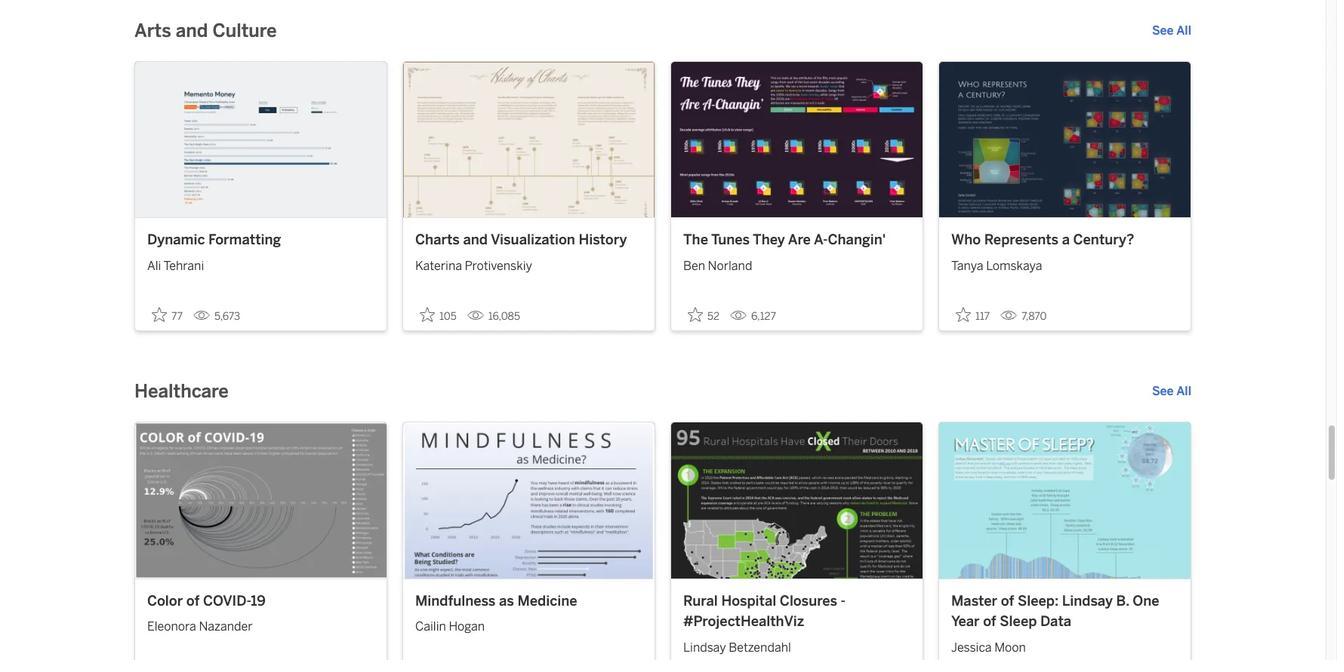 Task type: describe. For each thing, give the bounding box(es) containing it.
ben
[[683, 259, 705, 273]]

sleep:
[[1018, 593, 1059, 610]]

all for arts and culture
[[1176, 23, 1191, 38]]

sleep
[[1000, 614, 1037, 631]]

moon
[[994, 641, 1026, 655]]

katerina
[[415, 259, 462, 273]]

and for visualization
[[463, 232, 488, 249]]

formatting
[[208, 232, 281, 249]]

tehrani
[[164, 259, 204, 273]]

117
[[975, 311, 990, 323]]

visualization
[[491, 232, 575, 249]]

of for master
[[1001, 593, 1014, 610]]

master
[[951, 593, 997, 610]]

culture
[[213, 20, 277, 42]]

16,085 views element
[[461, 305, 526, 330]]

eleonora nazander
[[147, 620, 253, 634]]

rural
[[683, 593, 718, 610]]

who
[[951, 232, 981, 249]]

lomskaya
[[986, 259, 1042, 273]]

jessica
[[951, 641, 992, 655]]

7,870
[[1022, 311, 1047, 323]]

jessica moon
[[951, 641, 1026, 655]]

workbook thumbnail image for color of covid-19
[[135, 423, 387, 579]]

mindfulness as medicine link
[[415, 592, 643, 613]]

tanya lomskaya link
[[951, 251, 1179, 275]]

dynamic formatting link
[[147, 231, 374, 251]]

are
[[788, 232, 811, 249]]

5,673
[[214, 311, 240, 323]]

mindfulness as medicine
[[415, 593, 577, 610]]

year
[[951, 614, 980, 631]]

katerina protivenskiy link
[[415, 251, 643, 275]]

nazander
[[199, 620, 253, 634]]

the tunes they are a-changin' link
[[683, 231, 911, 251]]

b.
[[1116, 593, 1129, 610]]

and for culture
[[176, 20, 208, 42]]

workbook thumbnail image for charts and visualization history
[[403, 62, 655, 218]]

see all for arts and culture
[[1152, 23, 1191, 38]]

workbook thumbnail image for who represents a century?
[[939, 62, 1191, 218]]

Add Favorite button
[[415, 303, 461, 328]]

color
[[147, 593, 183, 610]]

lindsay inside lindsay betzendahl 'link'
[[683, 641, 726, 655]]

the tunes they are a-changin'
[[683, 232, 886, 249]]

dynamic
[[147, 232, 205, 249]]

betzendahl
[[729, 641, 791, 655]]

see all link for arts and culture
[[1152, 22, 1191, 40]]

healthcare heading
[[134, 380, 229, 404]]

rural hospital closures - #projecthealthviz
[[683, 593, 846, 631]]

lindsay betzendahl
[[683, 641, 791, 655]]

Add Favorite button
[[683, 303, 724, 328]]

protivenskiy
[[465, 259, 532, 273]]

represents
[[984, 232, 1059, 249]]

of for color
[[186, 593, 200, 610]]

workbook thumbnail image for rural hospital closures - #projecthealthviz
[[671, 423, 923, 579]]

cailin hogan link
[[415, 613, 643, 637]]

see all healthcare element
[[1152, 383, 1191, 401]]

arts and culture heading
[[134, 19, 277, 43]]

charts
[[415, 232, 460, 249]]

century?
[[1073, 232, 1134, 249]]

hogan
[[449, 620, 485, 634]]

16,085
[[488, 311, 520, 323]]

52
[[707, 311, 720, 323]]

6,127 views element
[[724, 305, 782, 330]]

changin'
[[828, 232, 886, 249]]

katerina protivenskiy
[[415, 259, 532, 273]]



Task type: locate. For each thing, give the bounding box(es) containing it.
see for healthcare
[[1152, 385, 1174, 399]]

and
[[176, 20, 208, 42], [463, 232, 488, 249]]

dynamic formatting
[[147, 232, 281, 249]]

and up katerina protivenskiy
[[463, 232, 488, 249]]

105
[[439, 311, 457, 323]]

of right year
[[983, 614, 996, 631]]

2 see all link from the top
[[1152, 383, 1191, 401]]

1 horizontal spatial lindsay
[[1062, 593, 1113, 610]]

cailin
[[415, 620, 446, 634]]

see
[[1152, 23, 1174, 38], [1152, 385, 1174, 399]]

1 see all from the top
[[1152, 23, 1191, 38]]

rural hospital closures - #projecthealthviz link
[[683, 592, 911, 633]]

history
[[579, 232, 627, 249]]

1 vertical spatial lindsay
[[683, 641, 726, 655]]

1 horizontal spatial of
[[983, 614, 996, 631]]

0 vertical spatial all
[[1176, 23, 1191, 38]]

2 see from the top
[[1152, 385, 1174, 399]]

tunes
[[711, 232, 750, 249]]

2 horizontal spatial of
[[1001, 593, 1014, 610]]

lindsay betzendahl link
[[683, 633, 911, 657]]

master of sleep: lindsay b. one year of sleep data link
[[951, 592, 1179, 633]]

ali
[[147, 259, 161, 273]]

lindsay down rural
[[683, 641, 726, 655]]

as
[[499, 593, 514, 610]]

color of covid-19 link
[[147, 592, 374, 613]]

healthcare
[[134, 381, 229, 403]]

0 vertical spatial see all link
[[1152, 22, 1191, 40]]

7,870 views element
[[994, 305, 1053, 330]]

arts
[[134, 20, 171, 42]]

the
[[683, 232, 708, 249]]

and right arts
[[176, 20, 208, 42]]

ali tehrani
[[147, 259, 204, 273]]

eleonora nazander link
[[147, 613, 374, 637]]

norland
[[708, 259, 752, 273]]

who represents a century? link
[[951, 231, 1179, 251]]

workbook thumbnail image for master of sleep: lindsay b. one year of sleep data
[[939, 423, 1191, 579]]

a-
[[814, 232, 828, 249]]

2 all from the top
[[1176, 385, 1191, 399]]

Add Favorite button
[[147, 303, 187, 328]]

1 vertical spatial see all link
[[1152, 383, 1191, 401]]

workbook thumbnail image for dynamic formatting
[[135, 62, 387, 218]]

0 vertical spatial see all
[[1152, 23, 1191, 38]]

0 vertical spatial see
[[1152, 23, 1174, 38]]

1 see from the top
[[1152, 23, 1174, 38]]

all for healthcare
[[1176, 385, 1191, 399]]

one
[[1133, 593, 1159, 610]]

hospital
[[721, 593, 776, 610]]

ben norland
[[683, 259, 752, 273]]

ben norland link
[[683, 251, 911, 275]]

77
[[171, 311, 183, 323]]

1 vertical spatial all
[[1176, 385, 1191, 399]]

0 vertical spatial and
[[176, 20, 208, 42]]

1 vertical spatial see all
[[1152, 385, 1191, 399]]

2 see all from the top
[[1152, 385, 1191, 399]]

charts and visualization history
[[415, 232, 627, 249]]

of up sleep
[[1001, 593, 1014, 610]]

1 vertical spatial see
[[1152, 385, 1174, 399]]

1 all from the top
[[1176, 23, 1191, 38]]

6,127
[[751, 311, 776, 323]]

lindsay
[[1062, 593, 1113, 610], [683, 641, 726, 655]]

they
[[753, 232, 785, 249]]

charts and visualization history link
[[415, 231, 643, 251]]

jessica moon link
[[951, 633, 1179, 657]]

see all link
[[1152, 22, 1191, 40], [1152, 383, 1191, 401]]

medicine
[[518, 593, 577, 610]]

-
[[841, 593, 846, 610]]

all
[[1176, 23, 1191, 38], [1176, 385, 1191, 399]]

lindsay left b.
[[1062, 593, 1113, 610]]

0 horizontal spatial of
[[186, 593, 200, 610]]

#projecthealthviz
[[683, 614, 804, 631]]

19
[[251, 593, 266, 610]]

master of sleep: lindsay b. one year of sleep data
[[951, 593, 1159, 631]]

a
[[1062, 232, 1070, 249]]

and inside heading
[[176, 20, 208, 42]]

of up eleonora nazander
[[186, 593, 200, 610]]

1 see all link from the top
[[1152, 22, 1191, 40]]

ali tehrani link
[[147, 251, 374, 275]]

cailin hogan
[[415, 620, 485, 634]]

color of covid-19
[[147, 593, 266, 610]]

lindsay inside master of sleep: lindsay b. one year of sleep data
[[1062, 593, 1113, 610]]

0 vertical spatial lindsay
[[1062, 593, 1113, 610]]

workbook thumbnail image for mindfulness as medicine
[[403, 423, 655, 579]]

see for arts and culture
[[1152, 23, 1174, 38]]

data
[[1040, 614, 1071, 631]]

of
[[186, 593, 200, 610], [1001, 593, 1014, 610], [983, 614, 996, 631]]

see all link for healthcare
[[1152, 383, 1191, 401]]

see all for healthcare
[[1152, 385, 1191, 399]]

1 horizontal spatial and
[[463, 232, 488, 249]]

tanya lomskaya
[[951, 259, 1042, 273]]

closures
[[780, 593, 837, 610]]

workbook thumbnail image for the tunes they are a-changin'
[[671, 62, 923, 218]]

0 horizontal spatial and
[[176, 20, 208, 42]]

5,673 views element
[[187, 305, 246, 330]]

who represents a century?
[[951, 232, 1134, 249]]

mindfulness
[[415, 593, 496, 610]]

tanya
[[951, 259, 983, 273]]

see all
[[1152, 23, 1191, 38], [1152, 385, 1191, 399]]

covid-
[[203, 593, 251, 610]]

see all arts and culture element
[[1152, 22, 1191, 40]]

workbook thumbnail image
[[135, 62, 387, 218], [403, 62, 655, 218], [671, 62, 923, 218], [939, 62, 1191, 218], [135, 423, 387, 579], [403, 423, 655, 579], [671, 423, 923, 579], [939, 423, 1191, 579]]

1 vertical spatial and
[[463, 232, 488, 249]]

eleonora
[[147, 620, 196, 634]]

arts and culture
[[134, 20, 277, 42]]

Add Favorite button
[[951, 303, 994, 328]]

0 horizontal spatial lindsay
[[683, 641, 726, 655]]



Task type: vqa. For each thing, say whether or not it's contained in the screenshot.


